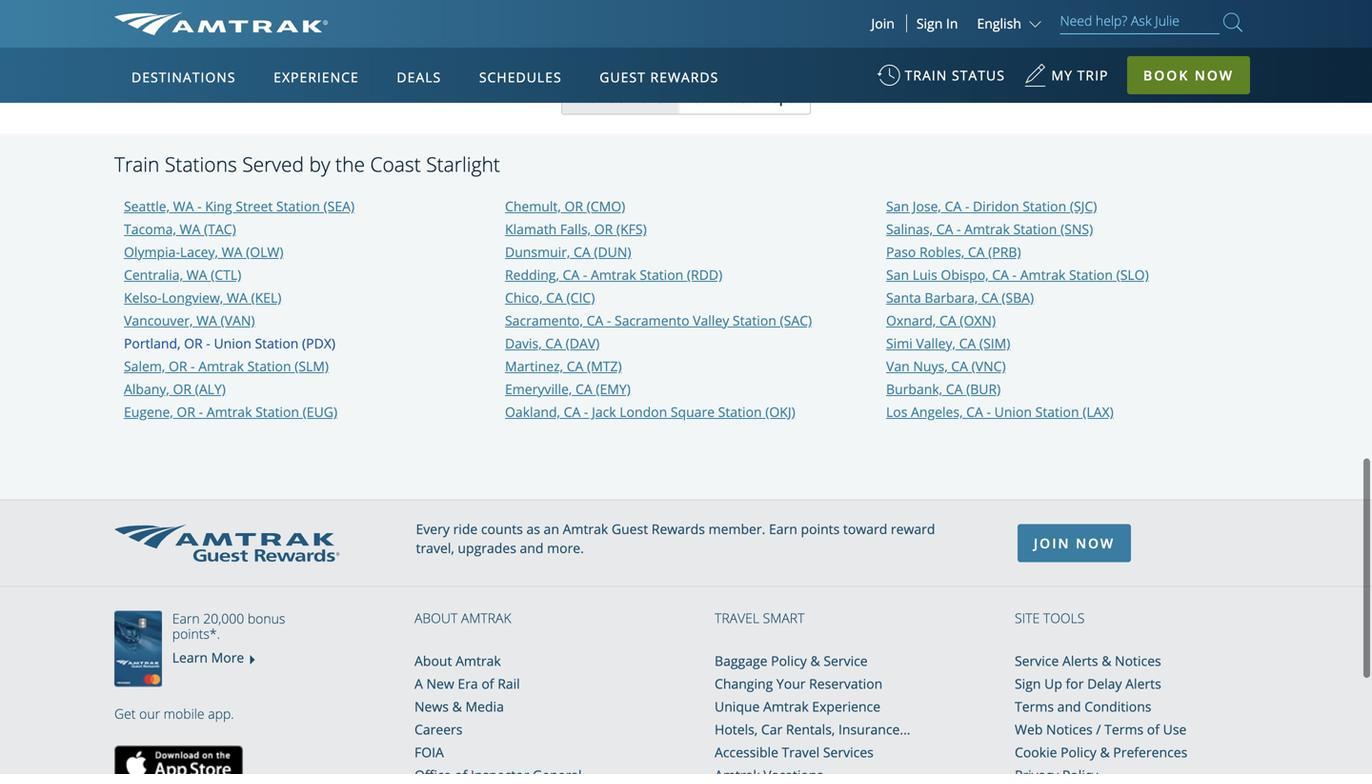Task type: locate. For each thing, give the bounding box(es) containing it.
1 about from the top
[[415, 609, 458, 628]]

0 vertical spatial travel
[[715, 609, 760, 628]]

stations
[[165, 150, 237, 178]]

0 horizontal spatial luis
[[721, 88, 747, 107]]

ca down van nuys, ca (vnc) link
[[946, 380, 963, 398]]

station left (eug)
[[255, 403, 299, 421]]

amtrak inside the every ride counts as an amtrak guest rewards member. earn points toward reward travel, upgrades and more.
[[563, 520, 608, 538]]

application
[[185, 159, 643, 426]]

- left jack
[[584, 403, 589, 421]]

0 vertical spatial notices
[[1115, 652, 1162, 671]]

(lax)
[[1083, 403, 1114, 421]]

travel smart
[[715, 609, 805, 628]]

an
[[544, 520, 559, 538]]

of left use
[[1147, 721, 1160, 739]]

0 vertical spatial join
[[872, 14, 895, 32]]

join button
[[860, 14, 907, 32]]

(sns)
[[1061, 220, 1093, 238]]

luis down robles,
[[913, 266, 938, 284]]

1 vertical spatial union
[[995, 403, 1032, 421]]

0 horizontal spatial terms
[[1015, 698, 1054, 716]]

0 vertical spatial experience
[[274, 68, 359, 86]]

1 vertical spatial klamath
[[505, 220, 557, 238]]

hotels, car rentals, insurance... link
[[715, 721, 911, 739]]

station left (slm)
[[247, 357, 291, 375]]

0 horizontal spatial of
[[482, 675, 494, 693]]

tacoma, wa (tac) link
[[124, 220, 236, 238]]

1 vertical spatial guest
[[612, 520, 648, 538]]

travel down rentals,
[[782, 744, 820, 762]]

amtrak down san jose, ca - diridon station (sjc) link
[[965, 220, 1010, 238]]

rewards up falls
[[651, 68, 719, 86]]

rewards inside the every ride counts as an amtrak guest rewards member. earn points toward reward travel, upgrades and more.
[[652, 520, 705, 538]]

1 horizontal spatial of
[[1147, 721, 1160, 739]]

0 horizontal spatial policy
[[771, 652, 807, 671]]

san down paso on the top of the page
[[886, 266, 909, 284]]

station left (sjc)
[[1023, 197, 1067, 215]]

1 vertical spatial join
[[1034, 535, 1071, 553]]

0 horizontal spatial klamath
[[505, 220, 557, 238]]

2 service from the left
[[1015, 652, 1059, 671]]

about up new
[[415, 652, 452, 671]]

klamath inside chemult, or (cmo) klamath falls, or (kfs) dunsmuir, ca (dun) redding, ca - amtrak station (rdd) chico, ca (cic) sacramento, ca - sacramento valley station (sac) davis, ca (dav) martinez, ca (mtz) emeryville, ca (emy) oakland, ca - jack london square station (okj)
[[505, 220, 557, 238]]

oakland, ca - jack london square station (okj) link
[[505, 403, 796, 421]]

amtrak down (dun) at left
[[591, 266, 636, 284]]

service up the "up"
[[1015, 652, 1059, 671]]

about for about amtrak
[[415, 609, 458, 628]]

and down for
[[1058, 698, 1081, 716]]

of inside service alerts & notices sign up for delay alerts terms and conditions web notices / terms of use cookie policy & preferences
[[1147, 721, 1160, 739]]

salinas, ca - amtrak station (sns) link
[[886, 220, 1093, 238]]

coast
[[370, 150, 421, 178]]

banner
[[0, 0, 1373, 440]]

preferences
[[1114, 744, 1188, 762]]

0 horizontal spatial notices
[[1047, 721, 1093, 739]]

sign in button
[[917, 14, 958, 32]]

union down (van)
[[214, 335, 251, 353]]

(mtz)
[[587, 357, 622, 375]]

2 vertical spatial san
[[886, 266, 909, 284]]

terms down conditions on the right of the page
[[1105, 721, 1144, 739]]

about
[[415, 609, 458, 628], [415, 652, 452, 671]]

earn left 20,000
[[172, 610, 200, 628]]

0 horizontal spatial sign
[[917, 14, 943, 32]]

sacramento, ca - sacramento valley station (sac) link
[[505, 312, 812, 330]]

notices down the terms and conditions link
[[1047, 721, 1093, 739]]

1 horizontal spatial join
[[1034, 535, 1071, 553]]

guest up "klamath falls"
[[600, 68, 646, 86]]

& down a new era of rail "link"
[[452, 698, 462, 716]]

1 vertical spatial and
[[1058, 698, 1081, 716]]

0 vertical spatial luis
[[721, 88, 747, 107]]

0 vertical spatial earn
[[769, 520, 798, 538]]

rewards left the member.
[[652, 520, 705, 538]]

0 vertical spatial klamath
[[578, 88, 632, 107]]

of inside about amtrak a new era of rail news & media careers foia
[[482, 675, 494, 693]]

notices
[[1115, 652, 1162, 671], [1047, 721, 1093, 739]]

obispo,
[[941, 266, 989, 284]]

(oxn)
[[960, 312, 996, 330]]

falls,
[[560, 220, 591, 238]]

mobile
[[164, 705, 205, 723]]

guest
[[600, 68, 646, 86], [612, 520, 648, 538]]

rail
[[498, 675, 520, 693]]

-
[[197, 197, 202, 215], [965, 197, 970, 215], [957, 220, 961, 238], [583, 266, 587, 284], [1013, 266, 1017, 284], [607, 312, 611, 330], [206, 335, 210, 353], [191, 357, 195, 375], [199, 403, 203, 421], [584, 403, 589, 421], [987, 403, 991, 421]]

ca up (dav)
[[587, 312, 604, 330]]

0 vertical spatial san
[[694, 88, 718, 107]]

0 vertical spatial of
[[482, 675, 494, 693]]

1 horizontal spatial earn
[[769, 520, 798, 538]]

2 about from the top
[[415, 652, 452, 671]]

square
[[671, 403, 715, 421]]

amtrak up 'more.'
[[563, 520, 608, 538]]

1 horizontal spatial klamath
[[578, 88, 632, 107]]

careers
[[415, 721, 463, 739]]

guest inside the every ride counts as an amtrak guest rewards member. earn points toward reward travel, upgrades and more.
[[612, 520, 648, 538]]

guest right an at the bottom of the page
[[612, 520, 648, 538]]

join left sign in button
[[872, 14, 895, 32]]

1 vertical spatial experience
[[812, 698, 881, 716]]

amtrak inside chemult, or (cmo) klamath falls, or (kfs) dunsmuir, ca (dun) redding, ca - amtrak station (rdd) chico, ca (cic) sacramento, ca - sacramento valley station (sac) davis, ca (dav) martinez, ca (mtz) emeryville, ca (emy) oakland, ca - jack london square station (okj)
[[591, 266, 636, 284]]

0 vertical spatial about
[[415, 609, 458, 628]]

member.
[[709, 520, 766, 538]]

1 horizontal spatial experience
[[812, 698, 881, 716]]

0 vertical spatial union
[[214, 335, 251, 353]]

1 horizontal spatial union
[[995, 403, 1032, 421]]

1 horizontal spatial alerts
[[1126, 675, 1162, 693]]

san jose, ca - diridon station (sjc) salinas, ca - amtrak station (sns) paso robles, ca (prb) san luis obispo, ca - amtrak station (slo) santa barbara, ca (sba) oxnard, ca (oxn) simi valley, ca (sim) van nuys, ca (vnc) burbank, ca (bur) los angeles, ca - union station (lax)
[[886, 197, 1149, 421]]

media
[[466, 698, 504, 716]]

ca down simi valley, ca (sim) link
[[952, 357, 968, 375]]

oakland,
[[505, 403, 560, 421]]

earn left the points
[[769, 520, 798, 538]]

policy up your
[[771, 652, 807, 671]]

and inside the every ride counts as an amtrak guest rewards member. earn points toward reward travel, upgrades and more.
[[520, 539, 544, 558]]

alerts up for
[[1063, 652, 1099, 671]]

1 vertical spatial of
[[1147, 721, 1160, 739]]

rewards
[[651, 68, 719, 86], [652, 520, 705, 538]]

footer containing every ride counts as an amtrak guest rewards member. earn points toward reward travel, upgrades and more.
[[0, 500, 1373, 775]]

1 vertical spatial earn
[[172, 610, 200, 628]]

1 horizontal spatial travel
[[782, 744, 820, 762]]

1 vertical spatial rewards
[[652, 520, 705, 538]]

1 vertical spatial policy
[[1061, 744, 1097, 762]]

schedules
[[479, 68, 562, 86]]

english
[[977, 14, 1022, 32]]

ca down emeryville, ca (emy) link
[[564, 403, 581, 421]]

smart
[[763, 609, 805, 628]]

service
[[824, 652, 868, 671], [1015, 652, 1059, 671]]

terms up web at the bottom of the page
[[1015, 698, 1054, 716]]

sacramento,
[[505, 312, 583, 330]]

0 horizontal spatial alerts
[[1063, 652, 1099, 671]]

amtrak inside about amtrak a new era of rail news & media careers foia
[[456, 652, 501, 671]]

sign left the "up"
[[1015, 675, 1041, 693]]

1 horizontal spatial notices
[[1115, 652, 1162, 671]]

service inside service alerts & notices sign up for delay alerts terms and conditions web notices / terms of use cookie policy & preferences
[[1015, 652, 1059, 671]]

station left (lax)
[[1036, 403, 1080, 421]]

alerts up conditions on the right of the page
[[1126, 675, 1162, 693]]

notices up delay
[[1115, 652, 1162, 671]]

1 vertical spatial terms
[[1105, 721, 1144, 739]]

san down guest rewards
[[694, 88, 718, 107]]

san for san luis obispo
[[694, 88, 718, 107]]

0 horizontal spatial and
[[520, 539, 544, 558]]

0 horizontal spatial union
[[214, 335, 251, 353]]

0 vertical spatial and
[[520, 539, 544, 558]]

0 horizontal spatial travel
[[715, 609, 760, 628]]

& up changing your reservation link
[[811, 652, 820, 671]]

of right era
[[482, 675, 494, 693]]

amtrak up about amtrak link on the left bottom of the page
[[461, 609, 511, 628]]

about inside about amtrak a new era of rail news & media careers foia
[[415, 652, 452, 671]]

starlight
[[426, 150, 500, 178]]

ca
[[945, 197, 962, 215], [937, 220, 953, 238], [574, 243, 591, 261], [968, 243, 985, 261], [563, 266, 580, 284], [992, 266, 1009, 284], [546, 289, 563, 307], [982, 289, 999, 307], [587, 312, 604, 330], [940, 312, 957, 330], [545, 335, 562, 353], [959, 335, 976, 353], [567, 357, 584, 375], [952, 357, 968, 375], [576, 380, 593, 398], [946, 380, 963, 398], [564, 403, 581, 421], [967, 403, 983, 421]]

& up delay
[[1102, 652, 1112, 671]]

(ctl)
[[211, 266, 241, 284]]

0 horizontal spatial service
[[824, 652, 868, 671]]

santa barbara, ca (sba) link
[[886, 289, 1034, 307]]

station left (okj)
[[718, 403, 762, 421]]

ca up "obispo,"
[[968, 243, 985, 261]]

experience up by
[[274, 68, 359, 86]]

more.
[[547, 539, 584, 558]]

join for join now
[[1034, 535, 1071, 553]]

jose,
[[913, 197, 942, 215]]

klamath falls
[[578, 88, 664, 107]]

join left now
[[1034, 535, 1071, 553]]

0 horizontal spatial earn
[[172, 610, 200, 628]]

the
[[336, 150, 365, 178]]

terms and conditions link
[[1015, 698, 1152, 716]]

san up salinas,
[[886, 197, 909, 215]]

amtrak down (aly)
[[207, 403, 252, 421]]

1 service from the left
[[824, 652, 868, 671]]

(okj)
[[766, 403, 796, 421]]

(slo)
[[1117, 266, 1149, 284]]

and inside service alerts & notices sign up for delay alerts terms and conditions web notices / terms of use cookie policy & preferences
[[1058, 698, 1081, 716]]

0 vertical spatial terms
[[1015, 698, 1054, 716]]

union down (bur)
[[995, 403, 1032, 421]]

dunsmuir,
[[505, 243, 570, 261]]

now
[[1195, 66, 1234, 84]]

banner containing join
[[0, 0, 1373, 440]]

1 horizontal spatial sign
[[1015, 675, 1041, 693]]

portland,
[[124, 335, 181, 353]]

travel,
[[416, 539, 454, 558]]

1 vertical spatial about
[[415, 652, 452, 671]]

upgrades
[[458, 539, 516, 558]]

join inside footer
[[1034, 535, 1071, 553]]

now
[[1076, 535, 1115, 553]]

0 horizontal spatial join
[[872, 14, 895, 32]]

0 vertical spatial alerts
[[1063, 652, 1099, 671]]

baggage
[[715, 652, 768, 671]]

about up about amtrak link on the left bottom of the page
[[415, 609, 458, 628]]

every ride counts as an amtrak guest rewards member. earn points toward reward travel, upgrades and more.
[[416, 520, 935, 558]]

tacoma,
[[124, 220, 176, 238]]

wa down lacey,
[[186, 266, 207, 284]]

salem, or - amtrak station (slm) link
[[124, 357, 329, 375]]

counts
[[481, 520, 523, 538]]

0 vertical spatial sign
[[917, 14, 943, 32]]

travel inside baggage policy & service changing your reservation unique amtrak experience hotels, car rentals, insurance... accessible travel services
[[782, 744, 820, 762]]

los
[[886, 403, 908, 421]]

olympia-lacey, wa (olw) link
[[124, 243, 284, 261]]

experience down reservation
[[812, 698, 881, 716]]

- left king
[[197, 197, 202, 215]]

eugene, or - amtrak station (eug) link
[[124, 403, 338, 421]]

martinez, ca (mtz) link
[[505, 357, 622, 375]]

0 vertical spatial rewards
[[651, 68, 719, 86]]

station left (sac) on the top of the page
[[733, 312, 777, 330]]

1 horizontal spatial luis
[[913, 266, 938, 284]]

amtrak down your
[[763, 698, 809, 716]]

of
[[482, 675, 494, 693], [1147, 721, 1160, 739]]

1 horizontal spatial service
[[1015, 652, 1059, 671]]

1 vertical spatial travel
[[782, 744, 820, 762]]

schedules link
[[472, 48, 570, 103]]

1 vertical spatial san
[[886, 197, 909, 215]]

angeles,
[[911, 403, 963, 421]]

accessible travel services link
[[715, 744, 874, 762]]

learn more link
[[172, 649, 244, 667]]

santa
[[886, 289, 921, 307]]

1 vertical spatial sign
[[1015, 675, 1041, 693]]

or down (cmo)
[[594, 220, 613, 238]]

service up reservation
[[824, 652, 868, 671]]

0 vertical spatial guest
[[600, 68, 646, 86]]

era
[[458, 675, 478, 693]]

chico,
[[505, 289, 543, 307]]

station up (slm)
[[255, 335, 299, 353]]

union inside seattle, wa - king street station (sea) tacoma, wa (tac) olympia-lacey, wa (olw) centralia, wa (ctl) kelso-longview, wa (kel) vancouver, wa (van) portland, or - union station (pdx) salem, or - amtrak station (slm) albany, or (aly) eugene, or - amtrak station (eug)
[[214, 335, 251, 353]]

amtrak guest rewards preferred mastercard image
[[114, 611, 172, 688]]

guest rewards
[[600, 68, 719, 86]]

simi valley, ca (sim) link
[[886, 335, 1011, 353]]

amtrak up era
[[456, 652, 501, 671]]

1 horizontal spatial and
[[1058, 698, 1081, 716]]

1 horizontal spatial policy
[[1061, 744, 1097, 762]]

ca down sacramento,
[[545, 335, 562, 353]]

0 vertical spatial policy
[[771, 652, 807, 671]]

Please enter your search item search field
[[1060, 10, 1220, 34]]

luis left obispo on the top right of the page
[[721, 88, 747, 107]]

san inside "san luis obispo" button
[[694, 88, 718, 107]]

ca up emeryville, ca (emy) link
[[567, 357, 584, 375]]

1 vertical spatial luis
[[913, 266, 938, 284]]

(olw)
[[246, 243, 284, 261]]

dunsmuir, ca (dun) link
[[505, 243, 632, 261]]

sign left in at top right
[[917, 14, 943, 32]]

ca down dunsmuir, ca (dun) link
[[563, 266, 580, 284]]

terms
[[1015, 698, 1054, 716], [1105, 721, 1144, 739]]

paso robles, ca (prb) link
[[886, 243, 1021, 261]]

travel up baggage
[[715, 609, 760, 628]]

union inside san jose, ca - diridon station (sjc) salinas, ca - amtrak station (sns) paso robles, ca (prb) san luis obispo, ca - amtrak station (slo) santa barbara, ca (sba) oxnard, ca (oxn) simi valley, ca (sim) van nuys, ca (vnc) burbank, ca (bur) los angeles, ca - union station (lax)
[[995, 403, 1032, 421]]

footer
[[0, 500, 1373, 775]]

& inside about amtrak a new era of rail news & media careers foia
[[452, 698, 462, 716]]

0 horizontal spatial experience
[[274, 68, 359, 86]]

policy down /
[[1061, 744, 1097, 762]]

and down as
[[520, 539, 544, 558]]

app.
[[208, 705, 234, 723]]



Task type: vqa. For each thing, say whether or not it's contained in the screenshot.
POLICY in "Baggage Policy & Service Changing Your Reservation Unique Amtrak Experience Hotels, Car Rentals, Insurance... Accessible Travel Services"
yes



Task type: describe. For each thing, give the bounding box(es) containing it.
longview,
[[162, 289, 223, 307]]

every
[[416, 520, 450, 538]]

policy inside service alerts & notices sign up for delay alerts terms and conditions web notices / terms of use cookie policy & preferences
[[1061, 744, 1097, 762]]

amtrak up (sba)
[[1021, 266, 1066, 284]]

unique amtrak experience link
[[715, 698, 881, 716]]

san for san jose, ca - diridon station (sjc) salinas, ca - amtrak station (sns) paso robles, ca (prb) san luis obispo, ca - amtrak station (slo) santa barbara, ca (sba) oxnard, ca (oxn) simi valley, ca (sim) van nuys, ca (vnc) burbank, ca (bur) los angeles, ca - union station (lax)
[[886, 197, 909, 215]]

more
[[211, 649, 244, 667]]

centralia, wa (ctl) link
[[124, 266, 241, 284]]

redding, ca - amtrak station (rdd) link
[[505, 266, 723, 284]]

about amtrak link
[[415, 652, 501, 671]]

service alerts & notices sign up for delay alerts terms and conditions web notices / terms of use cookie policy & preferences
[[1015, 652, 1188, 762]]

by
[[309, 150, 330, 178]]

policy inside baggage policy & service changing your reservation unique amtrak experience hotels, car rentals, insurance... accessible travel services
[[771, 652, 807, 671]]

london
[[620, 403, 667, 421]]

reservation
[[809, 675, 883, 693]]

street
[[236, 197, 273, 215]]

1 horizontal spatial terms
[[1105, 721, 1144, 739]]

use
[[1163, 721, 1187, 739]]

- down (aly)
[[199, 403, 203, 421]]

site tools
[[1015, 609, 1085, 628]]

station left the (rdd)
[[640, 266, 684, 284]]

train
[[114, 150, 160, 178]]

centralia,
[[124, 266, 183, 284]]

klamath inside button
[[578, 88, 632, 107]]

rewards inside popup button
[[651, 68, 719, 86]]

about for about amtrak a new era of rail news & media careers foia
[[415, 652, 452, 671]]

& down the web notices / terms of use link
[[1100, 744, 1110, 762]]

ca up sacramento,
[[546, 289, 563, 307]]

or left (aly)
[[173, 380, 192, 398]]

ca up (oxn)
[[982, 289, 999, 307]]

book now
[[1144, 66, 1234, 84]]

obispo
[[750, 88, 796, 107]]

or down 'albany, or (aly)' link
[[177, 403, 195, 421]]

web
[[1015, 721, 1043, 739]]

san luis obispo
[[694, 88, 796, 107]]

my
[[1052, 66, 1073, 84]]

vancouver,
[[124, 312, 193, 330]]

amtrak inside baggage policy & service changing your reservation unique amtrak experience hotels, car rentals, insurance... accessible travel services
[[763, 698, 809, 716]]

destinations button
[[124, 51, 244, 104]]

wa up (van)
[[227, 289, 248, 307]]

ca left (emy)
[[576, 380, 593, 398]]

news
[[415, 698, 449, 716]]

changing your reservation link
[[715, 675, 883, 693]]

redding,
[[505, 266, 559, 284]]

diridon
[[973, 197, 1019, 215]]

ca right jose, in the right top of the page
[[945, 197, 962, 215]]

accessible
[[715, 744, 779, 762]]

station left (slo)
[[1069, 266, 1113, 284]]

- up salem, or - amtrak station (slm) link
[[206, 335, 210, 353]]

klamath falls, or (kfs) link
[[505, 220, 647, 238]]

earn inside the every ride counts as an amtrak guest rewards member. earn points toward reward travel, upgrades and more.
[[769, 520, 798, 538]]

earn inside earn 20,000 bonus points*. learn more
[[172, 610, 200, 628]]

wa up lacey,
[[180, 220, 200, 238]]

luis inside button
[[721, 88, 747, 107]]

my trip
[[1052, 66, 1109, 84]]

ca down (bur)
[[967, 403, 983, 421]]

seattle, wa - king street station (sea) tacoma, wa (tac) olympia-lacey, wa (olw) centralia, wa (ctl) kelso-longview, wa (kel) vancouver, wa (van) portland, or - union station (pdx) salem, or - amtrak station (slm) albany, or (aly) eugene, or - amtrak station (eug)
[[124, 197, 355, 421]]

or up falls,
[[565, 197, 583, 215]]

station left (sea)
[[276, 197, 320, 215]]

about amtrak
[[415, 609, 511, 628]]

sign inside service alerts & notices sign up for delay alerts terms and conditions web notices / terms of use cookie policy & preferences
[[1015, 675, 1041, 693]]

delay
[[1088, 675, 1122, 693]]

(sac)
[[780, 312, 812, 330]]

salinas,
[[886, 220, 933, 238]]

chemult, or (cmo) klamath falls, or (kfs) dunsmuir, ca (dun) redding, ca - amtrak station (rdd) chico, ca (cic) sacramento, ca - sacramento valley station (sac) davis, ca (dav) martinez, ca (mtz) emeryville, ca (emy) oakland, ca - jack london square station (okj)
[[505, 197, 812, 421]]

(eug)
[[303, 403, 338, 421]]

jack
[[592, 403, 616, 421]]

(dun)
[[594, 243, 632, 261]]

chemult, or (cmo) link
[[505, 197, 626, 215]]

(emy)
[[596, 380, 631, 398]]

(aly)
[[195, 380, 226, 398]]

join for join
[[872, 14, 895, 32]]

(sim)
[[980, 335, 1011, 353]]

& inside baggage policy & service changing your reservation unique amtrak experience hotels, car rentals, insurance... accessible travel services
[[811, 652, 820, 671]]

ca up robles,
[[937, 220, 953, 238]]

simi
[[886, 335, 913, 353]]

(pdx)
[[302, 335, 336, 353]]

luis inside san jose, ca - diridon station (sjc) salinas, ca - amtrak station (sns) paso robles, ca (prb) san luis obispo, ca - amtrak station (slo) santa barbara, ca (sba) oxnard, ca (oxn) simi valley, ca (sim) van nuys, ca (vnc) burbank, ca (bur) los angeles, ca - union station (lax)
[[913, 266, 938, 284]]

- up 'albany, or (aly)' link
[[191, 357, 195, 375]]

(cic)
[[567, 289, 595, 307]]

up
[[1045, 675, 1063, 693]]

wa up the tacoma, wa (tac) link
[[173, 197, 194, 215]]

amtrak guest rewards image
[[114, 525, 340, 562]]

(sea)
[[324, 197, 355, 215]]

ca down klamath falls, or (kfs) link
[[574, 243, 591, 261]]

bonus
[[248, 610, 285, 628]]

for
[[1066, 675, 1084, 693]]

(prb)
[[989, 243, 1021, 261]]

ca up simi valley, ca (sim) link
[[940, 312, 957, 330]]

- up (cic)
[[583, 266, 587, 284]]

earn 20,000 bonus points*. learn more
[[172, 610, 285, 667]]

- left diridon
[[965, 197, 970, 215]]

- down (bur)
[[987, 403, 991, 421]]

service alerts & notices link
[[1015, 652, 1162, 671]]

experience inside popup button
[[274, 68, 359, 86]]

burbank, ca (bur) link
[[886, 380, 1001, 398]]

join now
[[1034, 535, 1115, 553]]

service inside baggage policy & service changing your reservation unique amtrak experience hotels, car rentals, insurance... accessible travel services
[[824, 652, 868, 671]]

kelso-longview, wa (kel) link
[[124, 289, 282, 307]]

(vnc)
[[972, 357, 1006, 375]]

search icon image
[[1224, 9, 1243, 35]]

or up 'albany, or (aly)' link
[[169, 357, 187, 375]]

(rdd)
[[687, 266, 723, 284]]

- left sacramento
[[607, 312, 611, 330]]

book now button
[[1128, 56, 1251, 94]]

experience inside baggage policy & service changing your reservation unique amtrak experience hotels, car rentals, insurance... accessible travel services
[[812, 698, 881, 716]]

1 vertical spatial alerts
[[1126, 675, 1162, 693]]

- up (sba)
[[1013, 266, 1017, 284]]

emeryville, ca (emy) link
[[505, 380, 631, 398]]

get
[[114, 705, 136, 723]]

(kel)
[[251, 289, 282, 307]]

albany, or (aly) link
[[124, 380, 226, 398]]

robles,
[[920, 243, 965, 261]]

station up (prb)
[[1014, 220, 1057, 238]]

wa up (ctl)
[[222, 243, 243, 261]]

reward
[[891, 520, 935, 538]]

learn
[[172, 649, 208, 667]]

(slm)
[[295, 357, 329, 375]]

nuys,
[[913, 357, 948, 375]]

wa down kelso-longview, wa (kel) link
[[196, 312, 217, 330]]

status
[[952, 66, 1005, 84]]

1 vertical spatial notices
[[1047, 721, 1093, 739]]

amtrak image
[[114, 12, 328, 35]]

tools
[[1044, 609, 1085, 628]]

amtrak down portland, or - union station (pdx) link at the top left of the page
[[199, 357, 244, 375]]

klamath falls button
[[562, 81, 678, 114]]

ca down (prb)
[[992, 266, 1009, 284]]

(van)
[[221, 312, 255, 330]]

vancouver, wa (van) link
[[124, 312, 255, 330]]

ca down (oxn)
[[959, 335, 976, 353]]

guest inside popup button
[[600, 68, 646, 86]]

or down vancouver, wa (van) link
[[184, 335, 203, 353]]

van
[[886, 357, 910, 375]]

news & media link
[[415, 698, 504, 716]]

- up 'paso robles, ca (prb)' link
[[957, 220, 961, 238]]

regions map image
[[185, 159, 643, 426]]

about amtrak a new era of rail news & media careers foia
[[415, 652, 520, 762]]

a
[[415, 675, 423, 693]]

car
[[761, 721, 783, 739]]

your
[[777, 675, 806, 693]]

destinations
[[132, 68, 236, 86]]

san luis obispo button
[[679, 81, 810, 114]]



